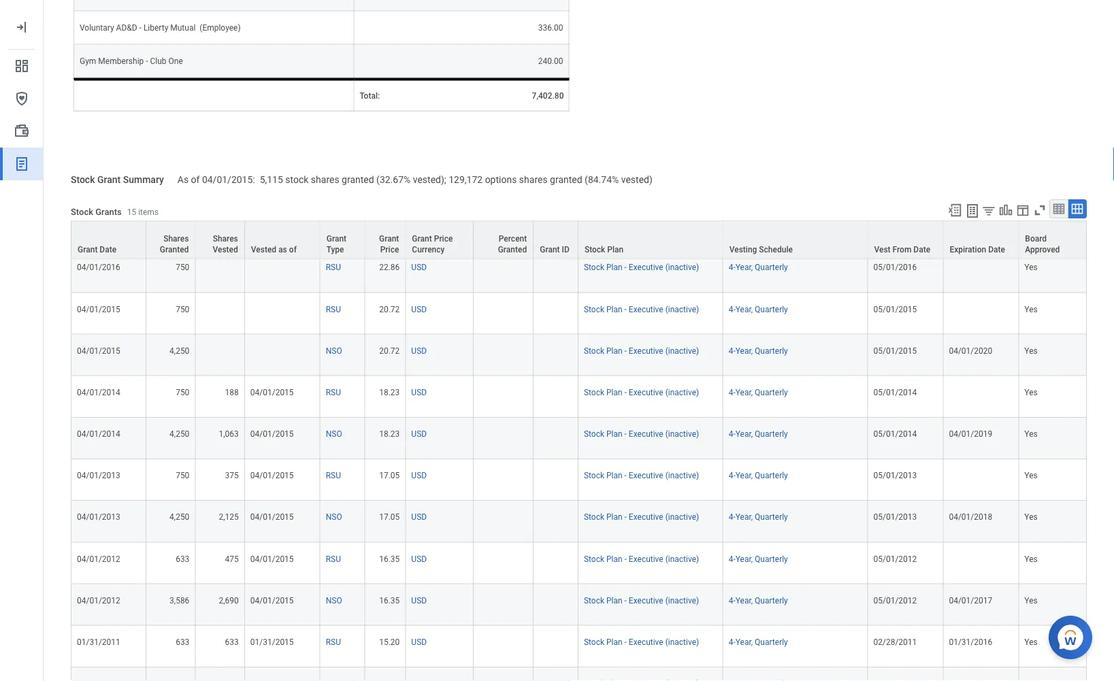 Task type: describe. For each thing, give the bounding box(es) containing it.
grant id
[[540, 245, 570, 254]]

6 executive from the top
[[629, 430, 664, 439]]

shares granted button
[[146, 222, 195, 259]]

4- for 4-year, quarterly link related to 4th usd link from the bottom
[[729, 513, 736, 523]]

plan for third usd link
[[607, 305, 623, 314]]

vested)
[[621, 174, 653, 185]]

stock plan - executive (inactive) link for 4-year, quarterly link related to 4th usd link from the bottom
[[584, 510, 699, 523]]

11 quarterly from the top
[[755, 638, 788, 648]]

7 executive from the top
[[629, 471, 664, 481]]

plan for fifth usd link
[[607, 388, 623, 398]]

options
[[485, 174, 517, 185]]

4 stock plan - executive (inactive) from the top
[[584, 347, 699, 356]]

11 executive from the top
[[629, 638, 664, 648]]

9 usd link from the top
[[411, 552, 427, 564]]

4-year, quarterly for 4-year, quarterly link related to 4th usd link from the bottom
[[729, 513, 788, 523]]

1 granted from the left
[[342, 174, 374, 185]]

22.86 for nso
[[379, 222, 400, 231]]

grant price currency button
[[406, 222, 473, 259]]

8 quarterly from the top
[[755, 513, 788, 523]]

4-year, quarterly link for third usd link
[[729, 302, 788, 314]]

5 stock plan - executive (inactive) from the top
[[584, 388, 699, 398]]

rsu for 16.35
[[326, 555, 341, 564]]

grant up grants
[[97, 174, 121, 185]]

fullscreen image
[[1033, 203, 1048, 218]]

price for grant price currency
[[434, 234, 453, 244]]

board
[[1026, 234, 1047, 244]]

1 executive from the top
[[629, 222, 664, 231]]

board approved button
[[1019, 222, 1087, 259]]

04/01/2017
[[949, 596, 993, 606]]

4-year, quarterly link for sixth usd link from the top
[[729, 427, 788, 439]]

04/01/2018
[[949, 513, 993, 523]]

stock plan - executive (inactive) link for 4-year, quarterly link associated with third usd link
[[584, 302, 699, 314]]

- for 4th usd link from the bottom
[[625, 513, 627, 523]]

05/01/2014 for nso
[[874, 430, 917, 439]]

vested);
[[413, 174, 446, 185]]

1 vested from the left
[[213, 245, 238, 254]]

4-year, quarterly for 4-year, quarterly link related to 1st usd link from the bottom
[[729, 638, 788, 648]]

750 for 04/01/2015
[[176, 305, 190, 314]]

vested as of
[[251, 245, 297, 254]]

4-year, quarterly link for third usd link from the bottom
[[729, 552, 788, 564]]

2 shares from the left
[[519, 174, 548, 185]]

5,115
[[260, 174, 283, 185]]

6 usd link from the top
[[411, 427, 427, 439]]

750 for 04/01/2013
[[176, 471, 190, 481]]

as of 04/01/2015:  5,115 stock shares granted (32.67% vested); 129,172 options shares granted (84.74% vested)
[[178, 174, 653, 185]]

04/01/2019
[[949, 430, 993, 439]]

voluntary
[[80, 23, 114, 33]]

5 quarterly from the top
[[755, 388, 788, 398]]

one
[[169, 56, 183, 66]]

liberty
[[144, 23, 168, 33]]

nso for 18.23
[[326, 430, 342, 439]]

7 (inactive) from the top
[[666, 471, 699, 481]]

vesting
[[730, 245, 757, 254]]

1 quarterly from the top
[[755, 222, 788, 231]]

board approved
[[1026, 234, 1060, 254]]

grant date button
[[71, 222, 146, 259]]

05/01/2012 for rsu
[[874, 555, 917, 564]]

4 quarterly from the top
[[755, 347, 788, 356]]

3 executive from the top
[[629, 305, 664, 314]]

summary
[[123, 174, 164, 185]]

8 (inactive) from the top
[[666, 513, 699, 523]]

year, for 4-year, quarterly link associated with second usd link from the bottom
[[736, 596, 753, 606]]

1 usd link from the top
[[411, 219, 427, 231]]

15
[[127, 208, 136, 217]]

expand table image
[[1071, 203, 1085, 216]]

04/01/2016 for 750
[[77, 263, 120, 273]]

1 shares from the left
[[311, 174, 339, 185]]

stock plan - executive (inactive) link for 4-year, quarterly link associated with sixth usd link from the top
[[584, 427, 699, 439]]

stock plan - executive (inactive) link for 4-year, quarterly link associated with second usd link from the bottom
[[584, 594, 699, 606]]

rsu link for 22.86
[[326, 261, 341, 273]]

nso link for 22.86
[[326, 219, 342, 231]]

vest
[[875, 245, 891, 254]]

01/31/2015
[[250, 638, 294, 648]]

grants
[[95, 207, 122, 217]]

4- for second usd link from the top's 4-year, quarterly link
[[729, 263, 736, 273]]

04/01/2021
[[949, 222, 993, 231]]

10 (inactive) from the top
[[666, 596, 699, 606]]

1 stock plan - executive (inactive) link from the top
[[584, 219, 699, 231]]

(84.74%
[[585, 174, 619, 185]]

2 vested from the left
[[251, 245, 277, 254]]

4-year, quarterly for second usd link from the top's 4-year, quarterly link
[[729, 263, 788, 273]]

15.20
[[379, 638, 400, 648]]

shares for shares granted
[[164, 234, 189, 244]]

shares vested
[[213, 234, 238, 254]]

shares for shares vested
[[213, 234, 238, 244]]

club
[[150, 56, 167, 66]]

7 quarterly from the top
[[755, 471, 788, 481]]

4 (inactive) from the top
[[666, 347, 699, 356]]

2 usd link from the top
[[411, 261, 427, 273]]

05/01/2016 for nso
[[874, 222, 917, 231]]

stock plan - executive (inactive) link for 4-year, quarterly link related to 1st usd link from the bottom
[[584, 635, 699, 648]]

7,402.80
[[532, 91, 564, 101]]

yes for fifth usd link from the bottom of the page
[[1025, 471, 1038, 481]]

expiration date button
[[944, 222, 1019, 259]]

stock
[[285, 174, 309, 185]]

3 quarterly from the top
[[755, 305, 788, 314]]

4- for 4-year, quarterly link related to 1st usd link from the bottom
[[729, 638, 736, 648]]

year, for 4-year, quarterly link associated with fifth usd link
[[736, 388, 753, 398]]

2,690
[[219, 596, 239, 606]]

items
[[138, 208, 159, 217]]

4 rsu from the top
[[326, 471, 341, 481]]

stock plan - executive (inactive) link for 4-year, quarterly link corresponding to third usd link from the bottom
[[584, 552, 699, 564]]

129,172
[[449, 174, 483, 185]]

grant for grant price
[[379, 234, 399, 244]]

row containing shares granted
[[71, 221, 1087, 259]]

18.23 for nso
[[379, 430, 400, 439]]

from
[[893, 245, 912, 254]]

4 rsu link from the top
[[326, 469, 341, 481]]

9 quarterly from the top
[[755, 555, 788, 564]]

5 (inactive) from the top
[[666, 388, 699, 398]]

vested as of button
[[245, 222, 320, 259]]

percent
[[499, 234, 527, 244]]

7 stock plan - executive (inactive) from the top
[[584, 471, 699, 481]]

2 stock plan - executive (inactive) from the top
[[584, 263, 699, 273]]

(32.67%
[[377, 174, 411, 185]]

plan inside popup button
[[608, 245, 624, 254]]

export to excel image
[[948, 203, 963, 218]]

4 executive from the top
[[629, 347, 664, 356]]

select to filter grid data image
[[982, 204, 997, 218]]

stock plan - executive (inactive) link for 4-year, quarterly link associated with fifth usd link
[[584, 385, 699, 398]]

4- for 4-year, quarterly link corresponding to third usd link from the bottom
[[729, 555, 736, 564]]

grant for grant type
[[327, 234, 347, 244]]

stock grant summary
[[71, 174, 164, 185]]

1 stock plan - executive (inactive) from the top
[[584, 222, 699, 231]]

4- for 4-year, quarterly link associated with second usd link from the bottom
[[729, 596, 736, 606]]

4- for 4-year, quarterly link associated with fifth usd link
[[729, 388, 736, 398]]

475
[[225, 555, 239, 564]]

188
[[225, 388, 239, 398]]

plan for second usd link from the bottom
[[607, 596, 623, 606]]

id
[[562, 245, 570, 254]]

as
[[279, 245, 287, 254]]

10 usd link from the top
[[411, 594, 427, 606]]

4-year, quarterly link for 4th usd link from the bottom
[[729, 510, 788, 523]]

04/01/2016 for 4,250
[[77, 222, 120, 231]]

3 usd link from the top
[[411, 302, 427, 314]]

percent granted button
[[474, 222, 533, 259]]

20.72 for rsu
[[379, 305, 400, 314]]

yes for third usd link
[[1025, 305, 1038, 314]]

4- for 4-year, quarterly link for 8th usd link from the bottom
[[729, 347, 736, 356]]

table image
[[1053, 203, 1066, 216]]

ad&d
[[116, 23, 137, 33]]

633 for 633
[[176, 638, 190, 648]]

16.35 for rsu
[[379, 555, 400, 564]]

nso link for 17.05
[[326, 510, 342, 523]]

4,250 for 04/01/2014
[[170, 430, 190, 439]]

voluntary ad&d - liberty mutual  (employee)
[[80, 23, 241, 33]]

01/31/2011
[[77, 638, 120, 648]]

type
[[327, 245, 344, 254]]

vest from date
[[875, 245, 931, 254]]

3,586
[[170, 596, 190, 606]]

grant for grant price currency
[[412, 234, 432, 244]]

4-year, quarterly link for fifth usd link from the bottom of the page
[[729, 469, 788, 481]]

benefits image
[[14, 91, 30, 107]]

04/01/2015 for 2,125
[[250, 513, 294, 523]]

9 (inactive) from the top
[[666, 555, 699, 564]]

grant type
[[327, 234, 347, 254]]

05/01/2013 for 2,125
[[874, 513, 917, 523]]

4- for 4-year, quarterly link associated with third usd link
[[729, 305, 736, 314]]

04/01/2020
[[949, 347, 993, 356]]

shares granted
[[160, 234, 189, 254]]

5 usd link from the top
[[411, 385, 427, 398]]

6 stock plan - executive (inactive) from the top
[[584, 430, 699, 439]]

usd for 1st usd link from the bottom
[[411, 638, 427, 648]]

plan for 1st usd link from the bottom
[[607, 638, 623, 648]]

2 executive from the top
[[629, 263, 664, 273]]

approved
[[1026, 245, 1060, 254]]

- for third usd link from the bottom
[[625, 555, 627, 564]]

stock grants 15 items
[[71, 207, 159, 217]]

gym
[[80, 56, 96, 66]]

click to view/edit grid preferences image
[[1016, 203, 1031, 218]]

schedule
[[759, 245, 793, 254]]

11 stock plan - executive (inactive) from the top
[[584, 638, 699, 648]]

05/01/2013 for 375
[[874, 471, 917, 481]]

date for expiration date
[[989, 245, 1006, 254]]

4-year, quarterly link for second usd link from the bottom
[[729, 594, 788, 606]]

rsu for 20.72
[[326, 305, 341, 314]]

4,250 for 04/01/2015
[[170, 347, 190, 356]]

grant type button
[[320, 222, 364, 259]]

4-year, quarterly for 4-year, quarterly link associated with fifth usd link
[[729, 388, 788, 398]]

3 (inactive) from the top
[[666, 305, 699, 314]]

4- for 4-year, quarterly link associated with sixth usd link from the top
[[729, 430, 736, 439]]



Task type: vqa. For each thing, say whether or not it's contained in the screenshot.
Ben Adams
no



Task type: locate. For each thing, give the bounding box(es) containing it.
usd for second usd link from the top
[[411, 263, 427, 273]]

rsu for 18.23
[[326, 388, 341, 398]]

date right from
[[914, 245, 931, 254]]

633 left 01/31/2015
[[225, 638, 239, 648]]

18.23
[[379, 388, 400, 398], [379, 430, 400, 439]]

2 17.05 from the top
[[379, 513, 400, 523]]

grant inside grant price currency
[[412, 234, 432, 244]]

22.86 up grant price at the left
[[379, 222, 400, 231]]

04/01/2015 for 1,063
[[250, 430, 294, 439]]

year, for second usd link from the top's 4-year, quarterly link
[[736, 263, 753, 273]]

1 vertical spatial 16.35
[[379, 596, 400, 606]]

0 horizontal spatial shares
[[311, 174, 339, 185]]

11 4-year, quarterly from the top
[[729, 638, 788, 648]]

plan for 4th usd link from the bottom
[[607, 513, 623, 523]]

shares
[[164, 234, 189, 244], [213, 234, 238, 244]]

shares inside shares vested
[[213, 234, 238, 244]]

grant for grant date
[[78, 245, 98, 254]]

04/01/2013
[[77, 471, 120, 481], [77, 513, 120, 523]]

grant up type
[[327, 234, 347, 244]]

date down grants
[[100, 245, 117, 254]]

2 quarterly from the top
[[755, 263, 788, 273]]

1 horizontal spatial of
[[289, 245, 297, 254]]

plan for 8th usd link from the bottom
[[607, 347, 623, 356]]

0 vertical spatial 05/01/2012
[[874, 555, 917, 564]]

04/01/2012 for 633
[[77, 555, 120, 564]]

grant price button
[[365, 222, 405, 259]]

1 vertical spatial 05/01/2016
[[874, 263, 917, 273]]

0 vertical spatial 05/01/2014
[[874, 388, 917, 398]]

04/01/2012 for 3,586
[[77, 596, 120, 606]]

3 750 from the top
[[176, 388, 190, 398]]

year,
[[736, 222, 753, 231], [736, 263, 753, 273], [736, 305, 753, 314], [736, 347, 753, 356], [736, 388, 753, 398], [736, 430, 753, 439], [736, 471, 753, 481], [736, 513, 753, 523], [736, 555, 753, 564], [736, 596, 753, 606], [736, 638, 753, 648]]

4 nso from the top
[[326, 513, 342, 523]]

7 usd from the top
[[411, 471, 427, 481]]

4-year, quarterly link for 8th usd link from the bottom
[[729, 344, 788, 356]]

usd for third usd link from the bottom
[[411, 555, 427, 564]]

rsu link
[[326, 261, 341, 273], [326, 302, 341, 314], [326, 385, 341, 398], [326, 469, 341, 481], [326, 552, 341, 564], [326, 635, 341, 648]]

rsu
[[326, 263, 341, 273], [326, 305, 341, 314], [326, 388, 341, 398], [326, 471, 341, 481], [326, 555, 341, 564], [326, 638, 341, 648]]

4-year, quarterly for 4-year, quarterly link associated with second usd link from the bottom
[[729, 596, 788, 606]]

22.86 for rsu
[[379, 263, 400, 273]]

granted inside percent granted popup button
[[498, 245, 527, 254]]

shares right options
[[519, 174, 548, 185]]

10 stock plan - executive (inactive) from the top
[[584, 596, 699, 606]]

2 16.35 from the top
[[379, 596, 400, 606]]

1 usd from the top
[[411, 222, 427, 231]]

9 4- from the top
[[729, 555, 736, 564]]

22.86
[[379, 222, 400, 231], [379, 263, 400, 273]]

0 vertical spatial 04/01/2014
[[77, 388, 120, 398]]

grant price
[[379, 234, 399, 254]]

4-
[[729, 222, 736, 231], [729, 263, 736, 273], [729, 305, 736, 314], [729, 347, 736, 356], [729, 388, 736, 398], [729, 430, 736, 439], [729, 471, 736, 481], [729, 513, 736, 523], [729, 555, 736, 564], [729, 596, 736, 606], [729, 638, 736, 648]]

usd for third usd link
[[411, 305, 427, 314]]

17.05
[[379, 471, 400, 481], [379, 513, 400, 523]]

1 04/01/2013 from the top
[[77, 471, 120, 481]]

usd for 4th usd link from the bottom
[[411, 513, 427, 523]]

stock
[[71, 174, 95, 185], [71, 207, 93, 217], [584, 222, 605, 231], [585, 245, 605, 254], [584, 263, 605, 273], [584, 305, 605, 314], [584, 347, 605, 356], [584, 388, 605, 398], [584, 430, 605, 439], [584, 471, 605, 481], [584, 513, 605, 523], [584, 555, 605, 564], [584, 596, 605, 606], [584, 638, 605, 648]]

1 (inactive) from the top
[[666, 222, 699, 231]]

as
[[178, 174, 189, 185]]

1 vertical spatial 05/01/2012
[[874, 596, 917, 606]]

1 nso from the top
[[326, 222, 342, 231]]

20.72
[[379, 305, 400, 314], [379, 347, 400, 356]]

nso for 20.72
[[326, 347, 342, 356]]

633 up 3,586
[[176, 555, 190, 564]]

4-year, quarterly link for 11th usd link from the bottom
[[729, 219, 788, 231]]

date inside popup button
[[989, 245, 1006, 254]]

4-year, quarterly link for 1st usd link from the bottom
[[729, 635, 788, 648]]

plan for third usd link from the bottom
[[607, 555, 623, 564]]

04/01/2016 down grants
[[77, 222, 120, 231]]

date inside popup button
[[914, 245, 931, 254]]

10 executive from the top
[[629, 596, 664, 606]]

05/01/2013
[[874, 471, 917, 481], [874, 513, 917, 523]]

1 horizontal spatial date
[[914, 245, 931, 254]]

4 750 from the top
[[176, 471, 190, 481]]

05/01/2015
[[874, 305, 917, 314], [874, 347, 917, 356]]

- for third usd link
[[625, 305, 627, 314]]

shares right stock
[[311, 174, 339, 185]]

1 horizontal spatial shares
[[519, 174, 548, 185]]

0 horizontal spatial granted
[[160, 245, 189, 254]]

10 quarterly from the top
[[755, 596, 788, 606]]

04/01/2016
[[77, 222, 120, 231], [77, 263, 120, 273]]

05/01/2016 for rsu
[[874, 263, 917, 273]]

year, for 4-year, quarterly link associated with sixth usd link from the top
[[736, 430, 753, 439]]

nso for 17.05
[[326, 513, 342, 523]]

6 4- from the top
[[729, 430, 736, 439]]

1 vertical spatial 04/01/2016
[[77, 263, 120, 273]]

quarterly
[[755, 222, 788, 231], [755, 263, 788, 273], [755, 305, 788, 314], [755, 347, 788, 356], [755, 388, 788, 398], [755, 430, 788, 439], [755, 471, 788, 481], [755, 513, 788, 523], [755, 555, 788, 564], [755, 596, 788, 606], [755, 638, 788, 648]]

5 rsu from the top
[[326, 555, 341, 564]]

0 vertical spatial 16.35
[[379, 555, 400, 564]]

grant
[[97, 174, 121, 185], [327, 234, 347, 244], [379, 234, 399, 244], [412, 234, 432, 244], [78, 245, 98, 254], [540, 245, 560, 254]]

grant date
[[78, 245, 117, 254]]

rsu inside row
[[326, 638, 341, 648]]

7 4- from the top
[[729, 471, 736, 481]]

04/01/2014
[[77, 388, 120, 398], [77, 430, 120, 439]]

0 horizontal spatial price
[[380, 245, 399, 254]]

6 yes from the top
[[1025, 430, 1038, 439]]

750 for 04/01/2014
[[176, 388, 190, 398]]

1 05/01/2015 from the top
[[874, 305, 917, 314]]

transformation import image
[[14, 19, 30, 35]]

vesting schedule button
[[724, 222, 868, 259]]

1 vertical spatial 17.05
[[379, 513, 400, 523]]

4-year, quarterly inside row
[[729, 638, 788, 648]]

6 quarterly from the top
[[755, 430, 788, 439]]

export to worksheets image
[[965, 203, 981, 220]]

price inside grant price currency
[[434, 234, 453, 244]]

04/01/2013 for 750
[[77, 471, 120, 481]]

1 4-year, quarterly from the top
[[729, 222, 788, 231]]

membership
[[98, 56, 144, 66]]

8 usd from the top
[[411, 513, 427, 523]]

9 4-year, quarterly link from the top
[[729, 552, 788, 564]]

2 nso from the top
[[326, 347, 342, 356]]

0 vertical spatial 05/01/2013
[[874, 471, 917, 481]]

stock plan - executive (inactive)
[[584, 222, 699, 231], [584, 263, 699, 273], [584, 305, 699, 314], [584, 347, 699, 356], [584, 388, 699, 398], [584, 430, 699, 439], [584, 471, 699, 481], [584, 513, 699, 523], [584, 555, 699, 564], [584, 596, 699, 606], [584, 638, 699, 648]]

price inside grant price
[[380, 245, 399, 254]]

9 year, from the top
[[736, 555, 753, 564]]

6 year, from the top
[[736, 430, 753, 439]]

of inside stock grant summary element
[[191, 174, 200, 185]]

price left currency
[[380, 245, 399, 254]]

11 (inactive) from the top
[[666, 638, 699, 648]]

vested
[[213, 245, 238, 254], [251, 245, 277, 254]]

task pay image
[[14, 123, 30, 140]]

date right expiration
[[989, 245, 1006, 254]]

usd link
[[411, 219, 427, 231], [411, 261, 427, 273], [411, 302, 427, 314], [411, 344, 427, 356], [411, 385, 427, 398], [411, 427, 427, 439], [411, 469, 427, 481], [411, 510, 427, 523], [411, 552, 427, 564], [411, 594, 427, 606], [411, 635, 427, 648]]

expiration date
[[950, 245, 1006, 254]]

4,250 for 04/01/2016
[[170, 222, 190, 231]]

year, for 11th usd link from the bottom 4-year, quarterly link
[[736, 222, 753, 231]]

633
[[176, 555, 190, 564], [176, 638, 190, 648], [225, 638, 239, 648]]

0 vertical spatial 18.23
[[379, 388, 400, 398]]

currency
[[412, 245, 445, 254]]

05/01/2015 for rsu
[[874, 305, 917, 314]]

1 vertical spatial 04/01/2014
[[77, 430, 120, 439]]

row containing total:
[[74, 78, 570, 112]]

0 horizontal spatial shares
[[164, 234, 189, 244]]

grant price currency
[[412, 234, 453, 254]]

16.35
[[379, 555, 400, 564], [379, 596, 400, 606]]

1 vertical spatial 20.72
[[379, 347, 400, 356]]

240.00
[[538, 56, 563, 66]]

336.00
[[538, 23, 563, 33]]

shares inside the shares granted
[[164, 234, 189, 244]]

7 4-year, quarterly from the top
[[729, 471, 788, 481]]

usd for 11th usd link from the bottom
[[411, 222, 427, 231]]

- for second usd link from the bottom
[[625, 596, 627, 606]]

0 vertical spatial 05/01/2015
[[874, 305, 917, 314]]

1 05/01/2014 from the top
[[874, 388, 917, 398]]

of inside popup button
[[289, 245, 297, 254]]

375
[[225, 471, 239, 481]]

3 stock plan - executive (inactive) from the top
[[584, 305, 699, 314]]

1 horizontal spatial price
[[434, 234, 453, 244]]

vested left vested as of
[[213, 245, 238, 254]]

nso for 16.35
[[326, 596, 342, 606]]

nso link for 16.35
[[326, 594, 342, 606]]

0 horizontal spatial date
[[100, 245, 117, 254]]

1 vertical spatial 04/01/2012
[[77, 596, 120, 606]]

row containing gym membership - club one
[[74, 45, 570, 78]]

1 rsu link from the top
[[326, 261, 341, 273]]

nso link for 20.72
[[326, 344, 342, 356]]

1 vertical spatial 22.86
[[379, 263, 400, 273]]

toolbar
[[942, 200, 1087, 221]]

2 05/01/2016 from the top
[[874, 263, 917, 273]]

nso link for 18.23
[[326, 427, 342, 439]]

vested left as
[[251, 245, 277, 254]]

row containing 01/31/2011
[[71, 626, 1087, 668]]

11 usd link from the top
[[411, 635, 427, 648]]

year, for 4-year, quarterly link related to 4th usd link from the bottom
[[736, 513, 753, 523]]

0 vertical spatial of
[[191, 174, 200, 185]]

7 usd link from the top
[[411, 469, 427, 481]]

02/28/2011
[[874, 638, 917, 648]]

4,250
[[170, 222, 190, 231], [170, 347, 190, 356], [170, 430, 190, 439], [170, 513, 190, 523]]

2 05/01/2014 from the top
[[874, 430, 917, 439]]

04/01/2014 for 750
[[77, 388, 120, 398]]

1 05/01/2012 from the top
[[874, 555, 917, 564]]

granted for shares
[[160, 245, 189, 254]]

2 04/01/2014 from the top
[[77, 430, 120, 439]]

8 4-year, quarterly from the top
[[729, 513, 788, 523]]

01/31/2016
[[949, 638, 993, 648]]

3 year, from the top
[[736, 305, 753, 314]]

2 horizontal spatial date
[[989, 245, 1006, 254]]

4 usd from the top
[[411, 347, 427, 356]]

cell
[[74, 0, 354, 11], [354, 0, 570, 11], [74, 78, 354, 112], [196, 210, 245, 252], [245, 210, 320, 252], [474, 210, 534, 252], [534, 210, 579, 252], [196, 252, 245, 293], [245, 252, 320, 293], [474, 252, 534, 293], [534, 252, 579, 293], [944, 252, 1019, 293], [196, 293, 245, 335], [245, 293, 320, 335], [474, 293, 534, 335], [534, 293, 579, 335], [944, 293, 1019, 335], [196, 335, 245, 377], [245, 335, 320, 377], [474, 335, 534, 377], [534, 335, 579, 377], [474, 377, 534, 418], [534, 377, 579, 418], [944, 377, 1019, 418], [474, 418, 534, 460], [534, 418, 579, 460], [474, 460, 534, 502], [534, 460, 579, 502], [944, 460, 1019, 502], [474, 502, 534, 543], [534, 502, 579, 543], [474, 543, 534, 585], [534, 543, 579, 585], [944, 543, 1019, 585], [474, 585, 534, 626], [534, 585, 579, 626], [474, 626, 534, 668], [534, 626, 579, 668], [71, 668, 146, 682], [146, 668, 196, 682], [196, 668, 245, 682], [245, 668, 320, 682], [365, 668, 406, 682], [406, 668, 474, 682], [474, 668, 534, 682], [534, 668, 579, 682]]

17.05 for 2,125
[[379, 513, 400, 523]]

4-year, quarterly for 4-year, quarterly link associated with sixth usd link from the top
[[729, 430, 788, 439]]

usd for fifth usd link from the bottom of the page
[[411, 471, 427, 481]]

percent granted
[[498, 234, 527, 254]]

7 stock plan - executive (inactive) link from the top
[[584, 469, 699, 481]]

4-year, quarterly
[[729, 222, 788, 231], [729, 263, 788, 273], [729, 305, 788, 314], [729, 347, 788, 356], [729, 388, 788, 398], [729, 430, 788, 439], [729, 471, 788, 481], [729, 513, 788, 523], [729, 555, 788, 564], [729, 596, 788, 606], [729, 638, 788, 648]]

0 vertical spatial 22.86
[[379, 222, 400, 231]]

1 shares from the left
[[164, 234, 189, 244]]

1 horizontal spatial shares
[[213, 234, 238, 244]]

stock grant summary element
[[178, 166, 653, 186]]

17.05 for 375
[[379, 471, 400, 481]]

04/01/2012
[[77, 555, 120, 564], [77, 596, 120, 606]]

document alt image
[[14, 156, 30, 172]]

executive
[[629, 222, 664, 231], [629, 263, 664, 273], [629, 305, 664, 314], [629, 347, 664, 356], [629, 388, 664, 398], [629, 430, 664, 439], [629, 471, 664, 481], [629, 513, 664, 523], [629, 555, 664, 564], [629, 596, 664, 606], [629, 638, 664, 648]]

9 usd from the top
[[411, 555, 427, 564]]

2 4-year, quarterly from the top
[[729, 263, 788, 273]]

1 horizontal spatial granted
[[550, 174, 583, 185]]

yes for 11th usd link from the bottom
[[1025, 222, 1038, 231]]

2 granted from the left
[[550, 174, 583, 185]]

2 granted from the left
[[498, 245, 527, 254]]

4 nso link from the top
[[326, 510, 342, 523]]

2,125
[[219, 513, 239, 523]]

5 yes from the top
[[1025, 388, 1038, 398]]

04/01/2015:
[[202, 174, 255, 185]]

0 vertical spatial 20.72
[[379, 305, 400, 314]]

shares vested button
[[196, 222, 244, 259]]

1 22.86 from the top
[[379, 222, 400, 231]]

8 year, from the top
[[736, 513, 753, 523]]

4- for 11th usd link from the bottom 4-year, quarterly link
[[729, 222, 736, 231]]

2 04/01/2013 from the top
[[77, 513, 120, 523]]

price up currency
[[434, 234, 453, 244]]

4 4,250 from the top
[[170, 513, 190, 523]]

stock inside popup button
[[585, 245, 605, 254]]

1 horizontal spatial vested
[[251, 245, 277, 254]]

10 stock plan - executive (inactive) link from the top
[[584, 594, 699, 606]]

date inside "popup button"
[[100, 245, 117, 254]]

shares left shares vested popup button
[[164, 234, 189, 244]]

row
[[74, 0, 570, 11], [74, 11, 570, 45], [74, 45, 570, 78], [74, 78, 570, 112], [71, 210, 1087, 252], [71, 221, 1087, 259], [71, 252, 1087, 293], [71, 293, 1087, 335], [71, 335, 1087, 377], [71, 377, 1087, 418], [71, 418, 1087, 460], [71, 460, 1087, 502], [71, 502, 1087, 543], [71, 543, 1087, 585], [71, 585, 1087, 626], [71, 626, 1087, 668], [71, 668, 1087, 682]]

expand/collapse chart image
[[999, 203, 1014, 218]]

9 executive from the top
[[629, 555, 664, 564]]

04/01/2015 for 188
[[250, 388, 294, 398]]

2 04/01/2016 from the top
[[77, 263, 120, 273]]

vest from date button
[[868, 222, 943, 259]]

shares
[[311, 174, 339, 185], [519, 174, 548, 185]]

(inactive)
[[666, 222, 699, 231], [666, 263, 699, 273], [666, 305, 699, 314], [666, 347, 699, 356], [666, 388, 699, 398], [666, 430, 699, 439], [666, 471, 699, 481], [666, 513, 699, 523], [666, 555, 699, 564], [666, 596, 699, 606], [666, 638, 699, 648]]

1,063
[[219, 430, 239, 439]]

0 vertical spatial price
[[434, 234, 453, 244]]

750 for 04/01/2016
[[176, 263, 190, 273]]

rsu link for 16.35
[[326, 552, 341, 564]]

9 stock plan - executive (inactive) from the top
[[584, 555, 699, 564]]

grant id button
[[534, 222, 578, 259]]

- for 8th usd link from the bottom
[[625, 347, 627, 356]]

04/01/2016 down grant date
[[77, 263, 120, 273]]

of
[[191, 174, 200, 185], [289, 245, 297, 254]]

2 (inactive) from the top
[[666, 263, 699, 273]]

total:
[[360, 91, 380, 101]]

4 4-year, quarterly from the top
[[729, 347, 788, 356]]

1 vertical spatial 05/01/2014
[[874, 430, 917, 439]]

nso link
[[326, 219, 342, 231], [326, 344, 342, 356], [326, 427, 342, 439], [326, 510, 342, 523], [326, 594, 342, 606]]

rsu link for 18.23
[[326, 385, 341, 398]]

grant inside "popup button"
[[78, 245, 98, 254]]

date
[[100, 245, 117, 254], [914, 245, 931, 254], [989, 245, 1006, 254]]

11 usd from the top
[[411, 638, 427, 648]]

05/01/2012
[[874, 555, 917, 564], [874, 596, 917, 606]]

5 usd from the top
[[411, 388, 427, 398]]

year, for 4-year, quarterly link for 8th usd link from the bottom
[[736, 347, 753, 356]]

3 nso from the top
[[326, 430, 342, 439]]

4,250 for 04/01/2013
[[170, 513, 190, 523]]

yes for second usd link from the top
[[1025, 263, 1038, 273]]

grant left id
[[540, 245, 560, 254]]

4 4-year, quarterly link from the top
[[729, 344, 788, 356]]

8 usd link from the top
[[411, 510, 427, 523]]

11 4-year, quarterly link from the top
[[729, 635, 788, 648]]

rsu link for 15.20
[[326, 635, 341, 648]]

0 vertical spatial 04/01/2013
[[77, 471, 120, 481]]

05/01/2016 down from
[[874, 263, 917, 273]]

4 usd link from the top
[[411, 344, 427, 356]]

1 05/01/2016 from the top
[[874, 222, 917, 231]]

1 vertical spatial 05/01/2015
[[874, 347, 917, 356]]

1 vertical spatial 18.23
[[379, 430, 400, 439]]

granted down percent
[[498, 245, 527, 254]]

05/01/2014 for rsu
[[874, 388, 917, 398]]

-
[[139, 23, 142, 33], [146, 56, 148, 66], [625, 222, 627, 231], [625, 263, 627, 273], [625, 305, 627, 314], [625, 347, 627, 356], [625, 388, 627, 398], [625, 430, 627, 439], [625, 471, 627, 481], [625, 513, 627, 523], [625, 555, 627, 564], [625, 596, 627, 606], [625, 638, 627, 648]]

3 4-year, quarterly from the top
[[729, 305, 788, 314]]

0 vertical spatial 04/01/2016
[[77, 222, 120, 231]]

year, for 4-year, quarterly link related to 1st usd link from the bottom
[[736, 638, 753, 648]]

5 4-year, quarterly from the top
[[729, 388, 788, 398]]

shares right the shares granted
[[213, 234, 238, 244]]

05/01/2012 for nso
[[874, 596, 917, 606]]

1 vertical spatial 04/01/2013
[[77, 513, 120, 523]]

plan for sixth usd link from the top
[[607, 430, 623, 439]]

1 vertical spatial price
[[380, 245, 399, 254]]

- for second usd link from the top
[[625, 263, 627, 273]]

yes for 8th usd link from the bottom
[[1025, 347, 1038, 356]]

usd for fifth usd link
[[411, 388, 427, 398]]

mutual
[[170, 23, 196, 33]]

2 4- from the top
[[729, 263, 736, 273]]

gym membership - club one
[[80, 56, 183, 66]]

granted inside shares granted popup button
[[160, 245, 189, 254]]

vesting schedule
[[730, 245, 793, 254]]

8 executive from the top
[[629, 513, 664, 523]]

0 horizontal spatial granted
[[342, 174, 374, 185]]

2 750 from the top
[[176, 305, 190, 314]]

22.86 down grant price at the left
[[379, 263, 400, 273]]

10 year, from the top
[[736, 596, 753, 606]]

granted left shares vested popup button
[[160, 245, 189, 254]]

5 executive from the top
[[629, 388, 664, 398]]

dashboard image
[[14, 58, 30, 74]]

750
[[176, 263, 190, 273], [176, 305, 190, 314], [176, 388, 190, 398], [176, 471, 190, 481]]

2 05/01/2012 from the top
[[874, 596, 917, 606]]

yes for sixth usd link from the top
[[1025, 430, 1038, 439]]

4-year, quarterly for 4-year, quarterly link associated with third usd link
[[729, 305, 788, 314]]

0 horizontal spatial of
[[191, 174, 200, 185]]

granted left (32.67% on the top left of the page
[[342, 174, 374, 185]]

1 vertical spatial 05/01/2013
[[874, 513, 917, 523]]

navigation pane region
[[0, 0, 44, 682]]

granted
[[342, 174, 374, 185], [550, 174, 583, 185]]

6 stock plan - executive (inactive) link from the top
[[584, 427, 699, 439]]

usd for 8th usd link from the bottom
[[411, 347, 427, 356]]

0 vertical spatial 17.05
[[379, 471, 400, 481]]

stock plan button
[[579, 222, 723, 259]]

4-year, quarterly for 4-year, quarterly link corresponding to third usd link from the bottom
[[729, 555, 788, 564]]

6 (inactive) from the top
[[666, 430, 699, 439]]

(employee)
[[200, 23, 241, 33]]

grant down grants
[[78, 245, 98, 254]]

04/01/2015 for 2,690
[[250, 596, 294, 606]]

04/01/2013 for 4,250
[[77, 513, 120, 523]]

0 vertical spatial 05/01/2016
[[874, 222, 917, 231]]

7 4-year, quarterly link from the top
[[729, 469, 788, 481]]

05/01/2016 up from
[[874, 222, 917, 231]]

1 horizontal spatial granted
[[498, 245, 527, 254]]

row containing voluntary ad&d - liberty mutual  (employee)
[[74, 11, 570, 45]]

plan
[[607, 222, 623, 231], [608, 245, 624, 254], [607, 263, 623, 273], [607, 305, 623, 314], [607, 347, 623, 356], [607, 388, 623, 398], [607, 430, 623, 439], [607, 471, 623, 481], [607, 513, 623, 523], [607, 555, 623, 564], [607, 596, 623, 606], [607, 638, 623, 648]]

2 rsu link from the top
[[326, 302, 341, 314]]

633 down 3,586
[[176, 638, 190, 648]]

8 stock plan - executive (inactive) from the top
[[584, 513, 699, 523]]

04/01/2014 for 4,250
[[77, 430, 120, 439]]

4-year, quarterly link for fifth usd link
[[729, 385, 788, 398]]

nso for 22.86
[[326, 222, 342, 231]]

grant up currency
[[412, 234, 432, 244]]

yes for second usd link from the bottom
[[1025, 596, 1038, 606]]

10 4-year, quarterly from the top
[[729, 596, 788, 606]]

granted left (84.74%
[[550, 174, 583, 185]]

expiration
[[950, 245, 987, 254]]

0 horizontal spatial vested
[[213, 245, 238, 254]]

1 vertical spatial of
[[289, 245, 297, 254]]

0 vertical spatial 04/01/2012
[[77, 555, 120, 564]]

grant left grant price currency
[[379, 234, 399, 244]]

stock plan
[[585, 245, 624, 254]]

633 for 475
[[176, 555, 190, 564]]

11 yes from the top
[[1025, 638, 1038, 648]]



